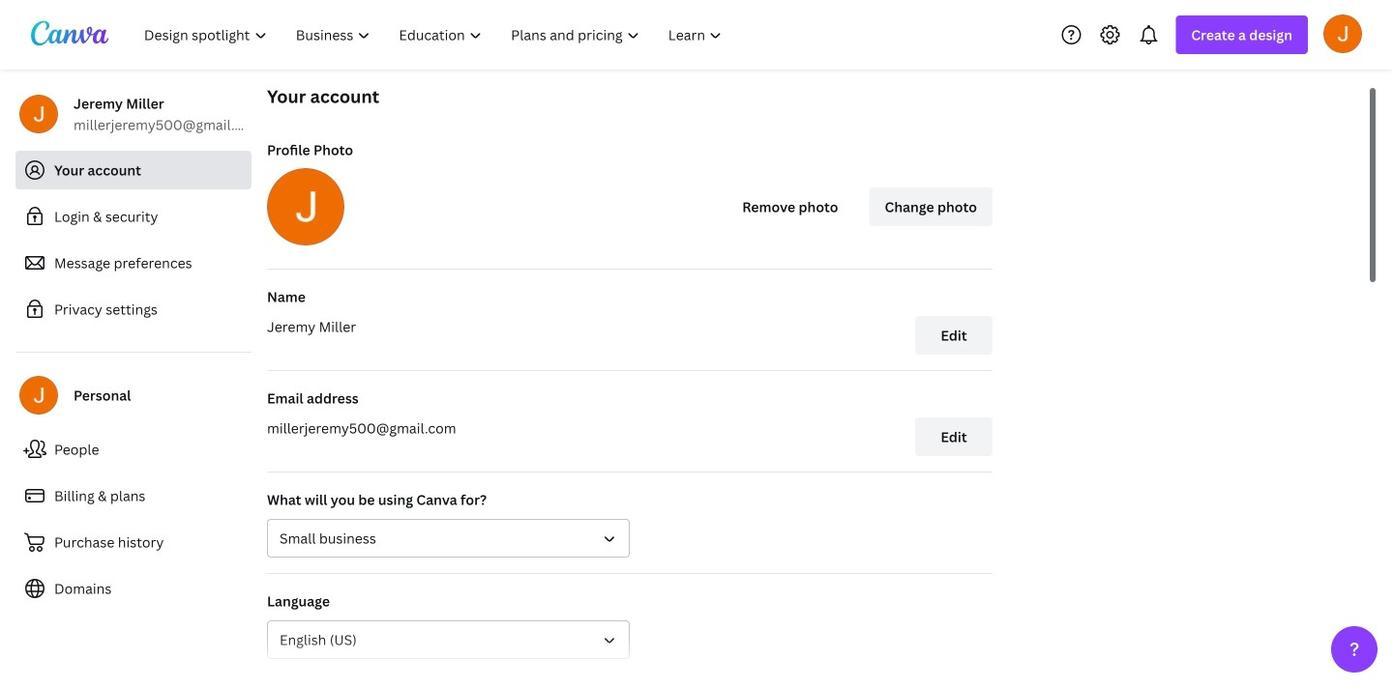 Task type: describe. For each thing, give the bounding box(es) containing it.
top level navigation element
[[132, 15, 739, 54]]

jeremy miller image
[[1324, 14, 1362, 53]]



Task type: locate. For each thing, give the bounding box(es) containing it.
None button
[[267, 520, 630, 558]]

Language: English (US) button
[[267, 621, 630, 660]]



Task type: vqa. For each thing, say whether or not it's contained in the screenshot.
design.
no



